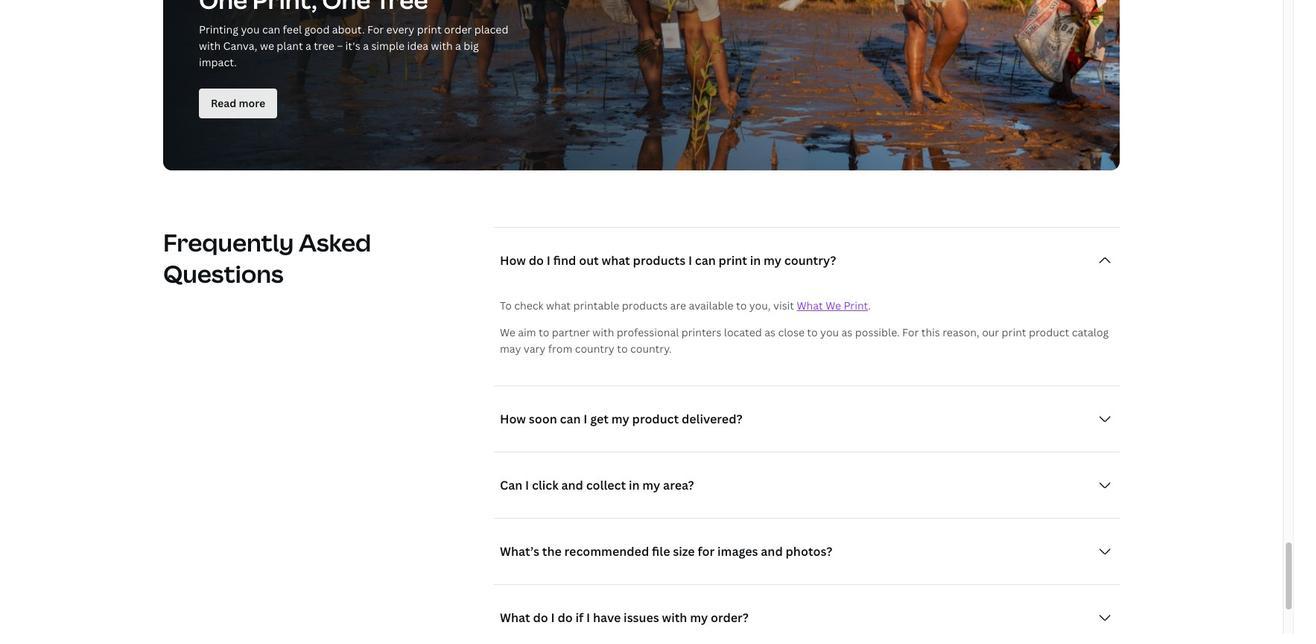 Task type: vqa. For each thing, say whether or not it's contained in the screenshot.
READ MORE link
yes



Task type: describe. For each thing, give the bounding box(es) containing it.
printable
[[574, 299, 620, 313]]

and inside what's the recommended file size for images and photos? dropdown button
[[761, 544, 783, 560]]

to left you,
[[736, 299, 747, 313]]

what do i do if i have issues with my order?
[[500, 610, 749, 627]]

placed
[[475, 22, 509, 36]]

printing
[[199, 22, 238, 36]]

read more
[[211, 96, 265, 110]]

we inside we aim to partner with professional printers located as close to you as possible. for this reason, our print product catalog may vary from country to country.
[[500, 326, 516, 340]]

how do i find out what products i can print in my country?
[[500, 253, 836, 269]]

to right country on the left
[[617, 342, 628, 356]]

do for how
[[529, 253, 544, 269]]

you inside the printing you can feel good about. for every print order placed with canva, we plant a tree – it's a simple idea with a big impact.
[[241, 22, 260, 36]]

to right close in the bottom right of the page
[[807, 326, 818, 340]]

2 as from the left
[[842, 326, 853, 340]]

country.
[[630, 342, 672, 356]]

what we print link
[[797, 299, 868, 313]]

collect
[[586, 478, 626, 494]]

frequently asked questions
[[163, 226, 371, 290]]

can i click and collect in my area? button
[[494, 471, 1120, 501]]

0 horizontal spatial what
[[546, 299, 571, 313]]

my inside "can i click and collect in my area?" dropdown button
[[643, 478, 661, 494]]

professional
[[617, 326, 679, 340]]

check
[[514, 299, 544, 313]]

out
[[579, 253, 599, 269]]

partner
[[552, 326, 590, 340]]

questions
[[163, 258, 284, 290]]

about.
[[332, 22, 365, 36]]

get
[[590, 411, 609, 428]]

.
[[868, 299, 871, 313]]

1 vertical spatial products
[[622, 299, 668, 313]]

for inside we aim to partner with professional printers located as close to you as possible. for this reason, our print product catalog may vary from country to country.
[[903, 326, 919, 340]]

have
[[593, 610, 621, 627]]

i up to check what printable products are available to you, visit what we print .
[[689, 253, 692, 269]]

country
[[575, 342, 615, 356]]

we
[[260, 39, 274, 53]]

more
[[239, 96, 265, 110]]

feel
[[283, 22, 302, 36]]

our
[[982, 326, 1000, 340]]

i left find
[[547, 253, 551, 269]]

to right the aim
[[539, 326, 550, 340]]

–
[[337, 39, 343, 53]]

possible.
[[855, 326, 900, 340]]

this
[[922, 326, 940, 340]]

what's the recommended file size for images and photos?
[[500, 544, 833, 560]]

print inside how do i find out what products i can print in my country? dropdown button
[[719, 253, 747, 269]]

the
[[542, 544, 562, 560]]

1 a from the left
[[306, 39, 311, 53]]

issues
[[624, 610, 659, 627]]

how do i find out what products i can print in my country? button
[[494, 246, 1120, 276]]

to
[[500, 299, 512, 313]]

area?
[[663, 478, 694, 494]]

you inside we aim to partner with professional printers located as close to you as possible. for this reason, our print product catalog may vary from country to country.
[[821, 326, 839, 340]]

0 vertical spatial we
[[826, 299, 841, 313]]

i inside dropdown button
[[525, 478, 529, 494]]

what do i do if i have issues with my order? button
[[494, 604, 1120, 633]]

photos?
[[786, 544, 833, 560]]

vary
[[524, 342, 546, 356]]

from
[[548, 342, 573, 356]]

big
[[464, 39, 479, 53]]

what's
[[500, 544, 540, 560]]

with up impact.
[[199, 39, 221, 53]]

what inside how do i find out what products i can print in my country? dropdown button
[[602, 253, 630, 269]]

catalog
[[1072, 326, 1109, 340]]

visit
[[774, 299, 795, 313]]

print inside we aim to partner with professional printers located as close to you as possible. for this reason, our print product catalog may vary from country to country.
[[1002, 326, 1027, 340]]

how for how soon can i get my product delivered?
[[500, 411, 526, 428]]

frequently
[[163, 226, 294, 258]]

we aim to partner with professional printers located as close to you as possible. for this reason, our print product catalog may vary from country to country.
[[500, 326, 1109, 356]]

3 a from the left
[[455, 39, 461, 53]]

you,
[[750, 299, 771, 313]]



Task type: locate. For each thing, give the bounding box(es) containing it.
how up to
[[500, 253, 526, 269]]

1 vertical spatial for
[[903, 326, 919, 340]]

canva,
[[223, 39, 258, 53]]

soon
[[529, 411, 557, 428]]

0 vertical spatial can
[[262, 22, 280, 36]]

and right click
[[562, 478, 583, 494]]

0 horizontal spatial and
[[562, 478, 583, 494]]

can up we
[[262, 22, 280, 36]]

as left close in the bottom right of the page
[[765, 326, 776, 340]]

0 horizontal spatial you
[[241, 22, 260, 36]]

products inside how do i find out what products i can print in my country? dropdown button
[[633, 253, 686, 269]]

2 vertical spatial print
[[1002, 326, 1027, 340]]

what right out
[[602, 253, 630, 269]]

print up idea
[[417, 22, 442, 36]]

close
[[778, 326, 805, 340]]

what
[[602, 253, 630, 269], [546, 299, 571, 313]]

0 vertical spatial products
[[633, 253, 686, 269]]

images
[[718, 544, 758, 560]]

1 horizontal spatial what
[[602, 253, 630, 269]]

we
[[826, 299, 841, 313], [500, 326, 516, 340]]

product inside dropdown button
[[632, 411, 679, 428]]

my left order? at the bottom right of the page
[[690, 610, 708, 627]]

1 vertical spatial how
[[500, 411, 526, 428]]

for
[[367, 22, 384, 36], [903, 326, 919, 340]]

and
[[562, 478, 583, 494], [761, 544, 783, 560]]

1 vertical spatial what
[[500, 610, 530, 627]]

and inside "can i click and collect in my area?" dropdown button
[[562, 478, 583, 494]]

products up the professional
[[622, 299, 668, 313]]

i right 'can'
[[525, 478, 529, 494]]

a
[[306, 39, 311, 53], [363, 39, 369, 53], [455, 39, 461, 53]]

with down order
[[431, 39, 453, 53]]

order?
[[711, 610, 749, 627]]

do
[[529, 253, 544, 269], [533, 610, 548, 627], [558, 610, 573, 627]]

0 vertical spatial for
[[367, 22, 384, 36]]

my left country?
[[764, 253, 782, 269]]

1 vertical spatial you
[[821, 326, 839, 340]]

my
[[764, 253, 782, 269], [612, 411, 630, 428], [643, 478, 661, 494], [690, 610, 708, 627]]

we up the may
[[500, 326, 516, 340]]

can right soon
[[560, 411, 581, 428]]

0 horizontal spatial as
[[765, 326, 776, 340]]

you up canva,
[[241, 22, 260, 36]]

can inside the printing you can feel good about. for every print order placed with canva, we plant a tree – it's a simple idea with a big impact.
[[262, 22, 280, 36]]

may
[[500, 342, 521, 356]]

read more link
[[199, 89, 277, 118]]

1 horizontal spatial you
[[821, 326, 839, 340]]

can i click and collect in my area?
[[500, 478, 694, 494]]

printers
[[682, 326, 722, 340]]

reason,
[[943, 326, 980, 340]]

my inside what do i do if i have issues with my order? dropdown button
[[690, 610, 708, 627]]

file
[[652, 544, 670, 560]]

product right get
[[632, 411, 679, 428]]

can
[[262, 22, 280, 36], [695, 253, 716, 269], [560, 411, 581, 428]]

for inside the printing you can feel good about. for every print order placed with canva, we plant a tree – it's a simple idea with a big impact.
[[367, 22, 384, 36]]

1 as from the left
[[765, 326, 776, 340]]

1 vertical spatial product
[[632, 411, 679, 428]]

0 vertical spatial print
[[417, 22, 442, 36]]

you down what we print link
[[821, 326, 839, 340]]

plant
[[277, 39, 303, 53]]

0 horizontal spatial for
[[367, 22, 384, 36]]

0 horizontal spatial we
[[500, 326, 516, 340]]

product
[[1029, 326, 1070, 340], [632, 411, 679, 428]]

are
[[670, 299, 686, 313]]

read
[[211, 96, 236, 110]]

order
[[444, 22, 472, 36]]

a right it's at the top left
[[363, 39, 369, 53]]

products up are on the right top
[[633, 253, 686, 269]]

you
[[241, 22, 260, 36], [821, 326, 839, 340]]

0 vertical spatial you
[[241, 22, 260, 36]]

good
[[304, 22, 330, 36]]

what's the recommended file size for images and photos? button
[[494, 537, 1120, 567]]

products
[[633, 253, 686, 269], [622, 299, 668, 313]]

2 horizontal spatial can
[[695, 253, 716, 269]]

0 vertical spatial in
[[750, 253, 761, 269]]

can for how soon can i get my product delivered?
[[560, 411, 581, 428]]

1 vertical spatial we
[[500, 326, 516, 340]]

in right collect
[[629, 478, 640, 494]]

1 vertical spatial in
[[629, 478, 640, 494]]

i right if
[[587, 610, 590, 627]]

1 horizontal spatial a
[[363, 39, 369, 53]]

in inside "can i click and collect in my area?" dropdown button
[[629, 478, 640, 494]]

2 horizontal spatial a
[[455, 39, 461, 53]]

1 horizontal spatial can
[[560, 411, 581, 428]]

for
[[698, 544, 715, 560]]

i left if
[[551, 610, 555, 627]]

for up the simple
[[367, 22, 384, 36]]

2 how from the top
[[500, 411, 526, 428]]

what left if
[[500, 610, 530, 627]]

1 horizontal spatial what
[[797, 299, 823, 313]]

1 horizontal spatial and
[[761, 544, 783, 560]]

and right images
[[761, 544, 783, 560]]

1 vertical spatial can
[[695, 253, 716, 269]]

2 vertical spatial can
[[560, 411, 581, 428]]

a left tree
[[306, 39, 311, 53]]

asked
[[299, 226, 371, 258]]

my inside how soon can i get my product delivered? dropdown button
[[612, 411, 630, 428]]

can
[[500, 478, 523, 494]]

2 horizontal spatial print
[[1002, 326, 1027, 340]]

printing you can feel good about. for every print order placed with canva, we plant a tree – it's a simple idea with a big impact.
[[199, 22, 509, 69]]

product left catalog
[[1029, 326, 1070, 340]]

1 horizontal spatial product
[[1029, 326, 1070, 340]]

as down print
[[842, 326, 853, 340]]

1 horizontal spatial in
[[750, 253, 761, 269]]

delivered?
[[682, 411, 743, 428]]

we left print
[[826, 299, 841, 313]]

0 vertical spatial how
[[500, 253, 526, 269]]

my left area?
[[643, 478, 661, 494]]

aim
[[518, 326, 536, 340]]

country?
[[785, 253, 836, 269]]

print
[[417, 22, 442, 36], [719, 253, 747, 269], [1002, 326, 1027, 340]]

it's
[[346, 39, 361, 53]]

what right visit on the right of page
[[797, 299, 823, 313]]

can up available
[[695, 253, 716, 269]]

print up available
[[719, 253, 747, 269]]

0 vertical spatial product
[[1029, 326, 1070, 340]]

what inside what do i do if i have issues with my order? dropdown button
[[500, 610, 530, 627]]

click
[[532, 478, 559, 494]]

can for printing you can feel good about. for every print order placed with canva, we plant a tree – it's a simple idea with a big impact.
[[262, 22, 280, 36]]

my right get
[[612, 411, 630, 428]]

1 vertical spatial print
[[719, 253, 747, 269]]

my inside how do i find out what products i can print in my country? dropdown button
[[764, 253, 782, 269]]

to
[[736, 299, 747, 313], [539, 326, 550, 340], [807, 326, 818, 340], [617, 342, 628, 356]]

0 horizontal spatial print
[[417, 22, 442, 36]]

with inside we aim to partner with professional printers located as close to you as possible. for this reason, our print product catalog may vary from country to country.
[[593, 326, 614, 340]]

for left this
[[903, 326, 919, 340]]

how for how do i find out what products i can print in my country?
[[500, 253, 526, 269]]

to check what printable products are available to you, visit what we print .
[[500, 299, 871, 313]]

1 vertical spatial what
[[546, 299, 571, 313]]

with up country on the left
[[593, 326, 614, 340]]

0 vertical spatial what
[[797, 299, 823, 313]]

1 horizontal spatial for
[[903, 326, 919, 340]]

in inside how do i find out what products i can print in my country? dropdown button
[[750, 253, 761, 269]]

as
[[765, 326, 776, 340], [842, 326, 853, 340]]

1 horizontal spatial as
[[842, 326, 853, 340]]

0 horizontal spatial what
[[500, 610, 530, 627]]

with right issues
[[662, 610, 687, 627]]

how soon can i get my product delivered?
[[500, 411, 743, 428]]

print inside the printing you can feel good about. for every print order placed with canva, we plant a tree – it's a simple idea with a big impact.
[[417, 22, 442, 36]]

i left get
[[584, 411, 588, 428]]

size
[[673, 544, 695, 560]]

0 vertical spatial and
[[562, 478, 583, 494]]

available
[[689, 299, 734, 313]]

what right check
[[546, 299, 571, 313]]

0 vertical spatial what
[[602, 253, 630, 269]]

1 horizontal spatial print
[[719, 253, 747, 269]]

tree
[[314, 39, 334, 53]]

how soon can i get my product delivered? button
[[494, 405, 1120, 434]]

1 how from the top
[[500, 253, 526, 269]]

what
[[797, 299, 823, 313], [500, 610, 530, 627]]

0 horizontal spatial in
[[629, 478, 640, 494]]

impact.
[[199, 55, 237, 69]]

recommended
[[565, 544, 649, 560]]

1 horizontal spatial we
[[826, 299, 841, 313]]

located
[[724, 326, 762, 340]]

0 horizontal spatial product
[[632, 411, 679, 428]]

if
[[576, 610, 584, 627]]

how left soon
[[500, 411, 526, 428]]

simple
[[371, 39, 405, 53]]

print
[[844, 299, 868, 313]]

print right our
[[1002, 326, 1027, 340]]

a left big
[[455, 39, 461, 53]]

0 horizontal spatial can
[[262, 22, 280, 36]]

every
[[386, 22, 415, 36]]

find
[[554, 253, 576, 269]]

idea
[[407, 39, 429, 53]]

do for what
[[533, 610, 548, 627]]

product inside we aim to partner with professional printers located as close to you as possible. for this reason, our print product catalog may vary from country to country.
[[1029, 326, 1070, 340]]

how
[[500, 253, 526, 269], [500, 411, 526, 428]]

in up you,
[[750, 253, 761, 269]]

2 a from the left
[[363, 39, 369, 53]]

0 horizontal spatial a
[[306, 39, 311, 53]]

1 vertical spatial and
[[761, 544, 783, 560]]

in
[[750, 253, 761, 269], [629, 478, 640, 494]]

with
[[199, 39, 221, 53], [431, 39, 453, 53], [593, 326, 614, 340], [662, 610, 687, 627]]

with inside dropdown button
[[662, 610, 687, 627]]



